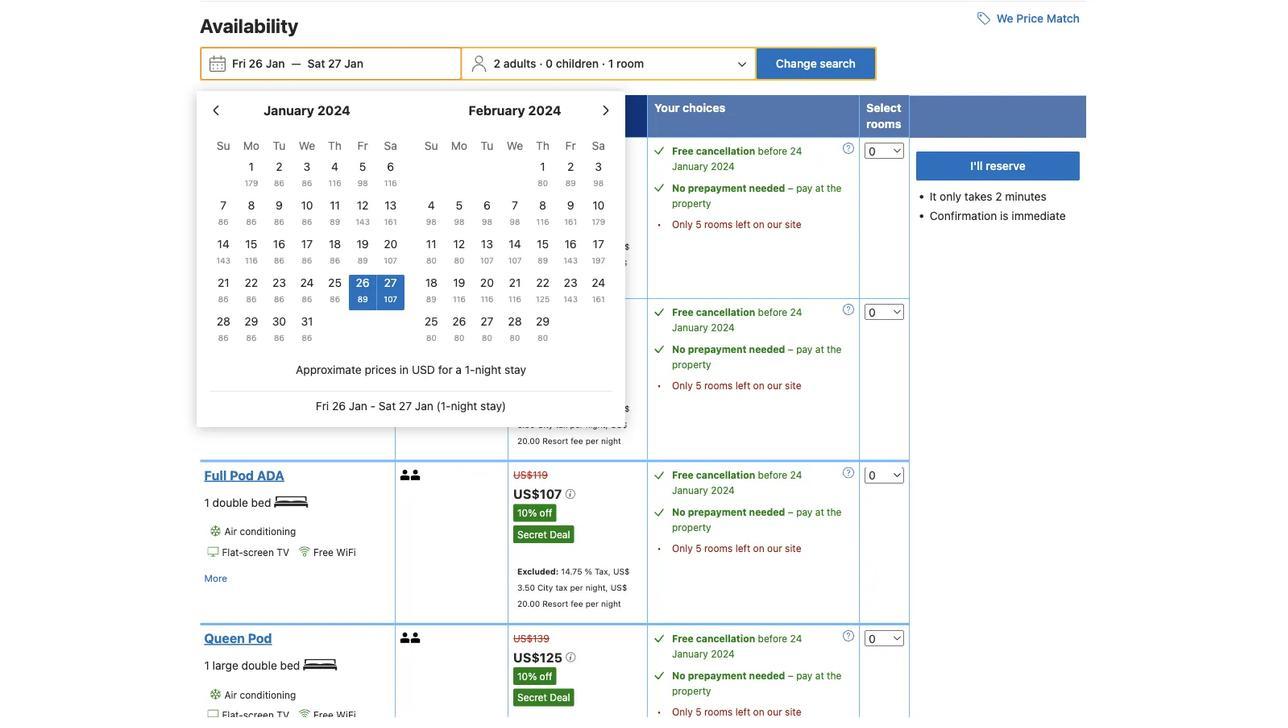 Task type: describe. For each thing, give the bounding box(es) containing it.
10% off for us$107
[[517, 507, 552, 519]]

179 for 1
[[244, 178, 258, 187]]

queen pod link
[[204, 630, 386, 646]]

tax for us$107
[[556, 583, 568, 592]]

22 February 2024 checkbox
[[529, 275, 557, 310]]

confirmation
[[930, 209, 997, 222]]

1 vertical spatial wifi
[[336, 384, 356, 395]]

15 February 2024 checkbox
[[529, 236, 557, 271]]

15 89
[[537, 237, 549, 265]]

no for us$89
[[672, 182, 686, 193]]

2 inside it only takes 2 minutes confirmation is immediate
[[996, 190, 1002, 203]]

18 February 2024 checkbox
[[417, 275, 445, 310]]

jan left —
[[266, 57, 285, 70]]

6 February 2024 checkbox
[[473, 197, 501, 233]]

2 cancellation from the top
[[696, 306, 755, 318]]

we for january 2024
[[299, 139, 315, 152]]

8 86
[[246, 198, 257, 226]]

6 116
[[384, 160, 397, 187]]

4 air from the top
[[224, 689, 237, 700]]

4 98
[[426, 198, 437, 226]]

today's price
[[541, 101, 615, 114]]

15 116
[[245, 237, 258, 265]]

3 air conditioning from the top
[[224, 526, 296, 537]]

7 January 2024 checkbox
[[210, 197, 237, 233]]

86 for 31
[[302, 333, 312, 342]]

room
[[207, 101, 239, 114]]

fri 26 jan — sat 27 jan
[[232, 57, 363, 70]]

2 secret from the top
[[517, 365, 547, 377]]

2 no prepayment needed from the top
[[672, 343, 785, 355]]

23 143
[[564, 276, 578, 303]]

27 107
[[384, 276, 397, 303]]

161 for 24
[[592, 294, 605, 303]]

11 80
[[426, 237, 437, 265]]

18 89
[[425, 276, 437, 303]]

i'll reserve
[[970, 159, 1026, 172]]

approximate
[[296, 363, 362, 376]]

29 for 29 80
[[536, 315, 550, 328]]

adults
[[504, 57, 536, 70]]

off for us$107
[[540, 507, 552, 519]]

occupancy image for full pod
[[411, 306, 421, 317]]

24 February 2024 checkbox
[[585, 275, 612, 310]]

2 86
[[274, 160, 284, 187]]

19 for 19 89
[[357, 237, 369, 250]]

jan left (1-
[[415, 399, 433, 412]]

excluded: for us$107
[[517, 566, 559, 576]]

2 tax from the top
[[556, 419, 568, 429]]

room type
[[207, 101, 267, 114]]

1 flat- from the top
[[222, 384, 243, 395]]

20 116
[[480, 276, 494, 303]]

deposit
[[250, 248, 283, 259]]

2 prepayment from the top
[[688, 343, 747, 355]]

5 for full pod ada
[[696, 543, 702, 554]]

27 right the -
[[399, 399, 412, 412]]

deal for us$125
[[550, 692, 570, 703]]

0
[[546, 57, 553, 70]]

we inside dropdown button
[[997, 11, 1014, 25]]

property for us$107
[[672, 522, 711, 533]]

bed for full pod ada
[[251, 496, 271, 509]]

needed for us$125
[[749, 670, 785, 681]]

2 flat-screen tv from the top
[[222, 546, 289, 558]]

6 for 6 116
[[387, 160, 394, 173]]

26 cell
[[349, 271, 377, 310]]

us$99
[[513, 145, 545, 156]]

cancellation for us$125
[[696, 633, 755, 644]]

2 no from the top
[[672, 343, 686, 355]]

1 air conditioning from the top
[[224, 201, 296, 213]]

26 down the availability
[[249, 57, 263, 70]]

2 free cancellation from the top
[[672, 306, 755, 318]]

jan left the -
[[349, 399, 367, 412]]

prices
[[365, 363, 397, 376]]

13 January 2024 checkbox
[[377, 197, 405, 233]]

2 left from the top
[[735, 380, 750, 391]]

2 89
[[565, 160, 576, 187]]

4 February 2024 checkbox
[[417, 197, 445, 233]]

86 for 16
[[274, 255, 284, 265]]

23 for 23 143
[[564, 276, 578, 289]]

it only takes 2 minutes confirmation is immediate
[[930, 190, 1066, 222]]

26 right 25 80
[[452, 315, 466, 328]]

2 site from the top
[[785, 380, 801, 391]]

12 80
[[453, 237, 465, 265]]

26 89
[[356, 276, 370, 303]]

19 116
[[453, 276, 466, 303]]

only for us$89
[[672, 218, 693, 229]]

large
[[212, 659, 238, 672]]

2 10% off from the top
[[517, 344, 552, 356]]

change search
[[776, 57, 856, 70]]

3 conditioning from the top
[[240, 526, 296, 537]]

10 179
[[592, 198, 605, 226]]

2 for 2 89
[[567, 160, 574, 173]]

1 inside 1 179
[[249, 160, 254, 173]]

12 January 2024 checkbox
[[349, 197, 377, 233]]

2 10% from the top
[[517, 344, 537, 356]]

toiletries
[[241, 232, 280, 243]]

shower
[[299, 232, 333, 243]]

16 143
[[564, 237, 578, 265]]

– pay at the property for us$89
[[672, 182, 842, 209]]

2 only 5 rooms left on our site from the top
[[672, 380, 801, 391]]

more
[[204, 572, 227, 583]]

secret for us$125
[[517, 692, 547, 703]]

only for us$125
[[672, 706, 693, 717]]

2 secret deal from the top
[[517, 365, 570, 377]]

2 vertical spatial bed
[[280, 659, 300, 672]]

2 adults · 0 children · 1 room
[[494, 57, 644, 70]]

1 179
[[244, 160, 258, 187]]

98 for 6 february 2024 option
[[482, 217, 492, 226]]

fee for us$89
[[571, 274, 583, 284]]

2 secret deal. you're getting a reduced rate because this property is offering member-only deals when you're signed into your booking.com account.. element from the top
[[513, 362, 574, 380]]

2 20.00 from the top
[[517, 436, 540, 445]]

fr for january 2024
[[358, 139, 368, 152]]

98 for 7 february 2024 option
[[510, 217, 520, 226]]

7 February 2024 checkbox
[[501, 197, 529, 233]]

21 116
[[509, 276, 521, 303]]

• for us$125
[[657, 706, 661, 717]]

11 for 11 89
[[330, 198, 340, 212]]

match
[[1047, 11, 1080, 25]]

room
[[617, 57, 644, 70]]

2 – pay at the property from the top
[[672, 343, 842, 370]]

1 air from the top
[[224, 201, 237, 213]]

2 our from the top
[[767, 380, 782, 391]]

bunk pod link
[[204, 142, 386, 159]]

approximate prices in usd for a 1-night stay
[[296, 363, 526, 376]]

2 resort from the top
[[543, 436, 568, 445]]

2024 for queen pod
[[711, 648, 735, 659]]

hairdryer
[[294, 264, 337, 275]]

19 for 19 116
[[453, 276, 465, 289]]

2 10% off. you're getting a reduced rate because this property is offering a bonus savings.. element from the top
[[513, 341, 556, 359]]

22 January 2024 checkbox
[[237, 275, 265, 310]]

3 January 2024 checkbox
[[293, 159, 321, 194]]

secret deal. you're getting a reduced rate because this property is offering member-only deals when you're signed into your booking.com account.. element for us$125
[[513, 688, 574, 706]]

% for us$107
[[585, 566, 592, 576]]

4 conditioning from the top
[[240, 689, 296, 700]]

2 deal from the top
[[550, 365, 570, 377]]

2 single beds
[[204, 171, 277, 184]]

16 January 2024 checkbox
[[265, 236, 293, 271]]

2 property from the top
[[672, 359, 711, 370]]

2024 for bunk pod
[[711, 160, 735, 171]]

80 for 28
[[510, 333, 520, 342]]

19 89
[[357, 237, 369, 265]]

safety
[[218, 248, 247, 259]]

2 pay from the top
[[796, 343, 813, 355]]

27 February 2024 checkbox
[[473, 313, 501, 349]]

1 conditioning from the top
[[240, 201, 296, 213]]

28 January 2024 checkbox
[[210, 313, 237, 349]]

15 January 2024 checkbox
[[237, 236, 265, 271]]

161 for 9
[[564, 217, 577, 226]]

116 for 20
[[481, 294, 494, 303]]

22 86
[[245, 276, 258, 303]]

16 February 2024 checkbox
[[557, 236, 585, 271]]

2 vertical spatial free wifi
[[313, 546, 356, 558]]

city for us$107
[[537, 583, 553, 592]]

1 large double bed
[[204, 659, 303, 672]]

1 screen from the top
[[243, 384, 274, 395]]

site for us$125
[[785, 706, 801, 717]]

your
[[654, 101, 680, 114]]

2 on from the top
[[753, 380, 765, 391]]

price
[[1016, 11, 1044, 25]]

number
[[402, 101, 447, 114]]

us$139
[[513, 633, 549, 644]]

21 February 2024 checkbox
[[501, 275, 529, 310]]

20 107
[[384, 237, 397, 265]]

fri for fri 26 jan — sat 27 jan
[[232, 57, 246, 70]]

19 February 2024 checkbox
[[445, 275, 473, 310]]

2 at from the top
[[815, 343, 824, 355]]

98 for 5 february 2024 option
[[454, 217, 464, 226]]

i'll reserve button
[[916, 151, 1080, 180]]

property for us$89
[[672, 197, 711, 209]]

31 January 2024 checkbox
[[293, 313, 321, 349]]

29 for 29 86
[[244, 315, 258, 328]]

sa for february 2024
[[592, 139, 605, 152]]

deal for us$89
[[550, 204, 570, 215]]

3 air from the top
[[224, 526, 237, 537]]

free cancellation for us$125
[[672, 633, 755, 644]]

86 for 29
[[246, 333, 257, 342]]

bunk
[[204, 143, 236, 158]]

select rooms
[[866, 101, 901, 130]]

17 for 17 197
[[593, 237, 604, 250]]

107 for 14
[[508, 255, 522, 265]]

25 January 2024 checkbox
[[321, 275, 349, 310]]

14 143
[[216, 237, 231, 265]]

12 February 2024 checkbox
[[445, 236, 473, 271]]

5 inside checkbox
[[359, 160, 366, 173]]

7 98
[[510, 198, 520, 226]]

28 80
[[508, 315, 522, 342]]

2 % from the top
[[585, 403, 592, 413]]

86 for 24
[[302, 294, 312, 303]]

9 161
[[564, 198, 577, 226]]

jan right —
[[344, 57, 363, 70]]

2 vertical spatial wifi
[[336, 546, 356, 558]]

availability
[[200, 14, 298, 37]]

we price match button
[[971, 4, 1086, 33]]

86 for 2
[[274, 178, 284, 187]]

2 flat- from the top
[[222, 546, 243, 558]]

31 86
[[301, 315, 313, 342]]

night, for us$107
[[586, 583, 608, 592]]

10 February 2024 checkbox
[[585, 197, 612, 233]]

before for us$107
[[758, 469, 788, 481]]

89 for 15
[[538, 255, 548, 265]]

more details on meals and payment options image for full pod ada
[[843, 467, 854, 478]]

0 vertical spatial free wifi
[[320, 201, 363, 213]]

single
[[214, 171, 245, 184]]

2 air from the top
[[224, 364, 237, 375]]

1 flat-screen tv from the top
[[222, 384, 289, 395]]

7 86
[[218, 198, 229, 226]]

your choices
[[654, 101, 726, 114]]

beds
[[248, 171, 274, 184]]

2 vertical spatial double
[[241, 659, 277, 672]]

17 February 2024 checkbox
[[585, 236, 612, 271]]

2 only from the top
[[672, 380, 693, 391]]

2 off from the top
[[540, 344, 552, 356]]

2 the from the top
[[827, 343, 842, 355]]

5 January 2024 checkbox
[[349, 159, 377, 194]]

a
[[456, 363, 462, 376]]

1 left 28 january 2024 option
[[204, 333, 209, 347]]

sat for -
[[379, 399, 396, 412]]

30
[[272, 315, 286, 328]]

5 for queen pod
[[696, 706, 702, 717]]

2 tv from the top
[[277, 546, 289, 558]]

at for us$125
[[815, 670, 824, 681]]

2 February 2024 checkbox
[[557, 159, 585, 194]]

2 us$107 from the top
[[513, 487, 565, 502]]

fri 26 jan - sat 27 jan (1-night stay)
[[316, 399, 506, 412]]

30 86
[[272, 315, 286, 342]]

property for us$125
[[672, 685, 711, 696]]

13 February 2024 checkbox
[[473, 236, 501, 271]]

seating
[[218, 264, 252, 275]]

26 left the -
[[332, 399, 346, 412]]

21 for 21 116
[[509, 276, 521, 289]]

—
[[291, 57, 301, 70]]

1 inside the 1 80
[[540, 160, 545, 173]]

4 January 2024 checkbox
[[321, 159, 349, 194]]

us$119 us$107
[[513, 306, 565, 339]]

queen pod
[[204, 631, 272, 646]]

2 • from the top
[[657, 380, 661, 391]]

26 80
[[452, 315, 466, 342]]

28 86
[[217, 315, 230, 342]]

only for us$107
[[672, 543, 693, 554]]

2 fee from the top
[[571, 436, 583, 445]]

type
[[242, 101, 267, 114]]

2 14.75 % tax, us$ 3.50 city tax per night, us$ 20.00 resort fee per night from the top
[[517, 403, 630, 445]]

su for february
[[425, 139, 438, 152]]

1-
[[465, 363, 475, 376]]

we price match
[[997, 11, 1080, 25]]

143 for 14
[[216, 255, 231, 265]]

2 air conditioning from the top
[[224, 364, 296, 375]]

site for us$89
[[785, 218, 801, 229]]

2 conditioning from the top
[[240, 364, 296, 375]]

area
[[255, 264, 276, 275]]

29 January 2024 checkbox
[[237, 313, 265, 349]]

27 right —
[[328, 57, 341, 70]]

before 24 january 2024 for us$125
[[672, 633, 802, 659]]

13 107
[[480, 237, 494, 265]]

2 tax, from the top
[[595, 403, 611, 413]]

pay for us$89
[[796, 182, 813, 193]]

of
[[449, 101, 461, 114]]

double for full pod
[[212, 333, 248, 347]]

safety deposit box
[[218, 248, 302, 259]]

8 116
[[536, 198, 549, 226]]

usd
[[412, 363, 435, 376]]

search
[[820, 57, 856, 70]]

14.75 % tax, us$ 3.50 city tax per night, us$ 20.00 resort fee per night for us$89
[[517, 242, 630, 284]]

1 vertical spatial free wifi
[[313, 384, 356, 395]]

4 air conditioning from the top
[[224, 689, 296, 700]]

24 for bunk pod
[[790, 145, 802, 156]]

– pay at the property for us$125
[[672, 670, 842, 696]]

2 before from the top
[[758, 306, 788, 318]]

before 24 january 2024 for us$107
[[672, 469, 802, 496]]

116 for 4
[[328, 178, 341, 187]]

10% off for us$89
[[517, 183, 552, 194]]

2 – from the top
[[788, 343, 794, 355]]

3 98
[[593, 160, 604, 187]]

only 5 rooms left on our site for us$89
[[672, 218, 801, 229]]

children
[[556, 57, 599, 70]]

2 before 24 january 2024 from the top
[[672, 306, 802, 333]]

11 for 11 80
[[426, 237, 436, 250]]

4 for 4 98
[[428, 198, 435, 212]]



Task type: vqa. For each thing, say whether or not it's contained in the screenshot.


Task type: locate. For each thing, give the bounding box(es) containing it.
24 for full pod ada
[[790, 469, 802, 481]]

6 January 2024 checkbox
[[377, 159, 405, 194]]

18 inside the 18 february 2024 checkbox
[[425, 276, 437, 289]]

161 inside the 13 january 2024 option
[[384, 217, 397, 226]]

3 prepayment from the top
[[688, 507, 747, 518]]

0 horizontal spatial 6
[[387, 160, 394, 173]]

80 inside 25 80
[[426, 333, 437, 342]]

1 9 from the left
[[276, 198, 283, 212]]

the for us$125
[[827, 670, 842, 681]]

mo
[[243, 139, 259, 152], [451, 139, 467, 152]]

it
[[930, 190, 937, 203]]

th for january 2024
[[328, 139, 342, 152]]

– pay at the property for us$107
[[672, 507, 842, 533]]

2 left 3 98
[[567, 160, 574, 173]]

10%
[[517, 183, 537, 194], [517, 344, 537, 356], [517, 507, 537, 519], [517, 670, 537, 682]]

107 inside 13 february 2024 'option'
[[480, 255, 494, 265]]

bed left the 30 86
[[251, 333, 271, 347]]

21 January 2024 checkbox
[[210, 275, 237, 310]]

2 night, from the top
[[586, 419, 608, 429]]

pay for us$125
[[796, 670, 813, 681]]

19 inside 'checkbox'
[[357, 237, 369, 250]]

fr up the 5 january 2024 checkbox
[[358, 139, 368, 152]]

1 3.50 from the top
[[517, 258, 535, 268]]

89 for 26
[[358, 294, 368, 303]]

86 inside 16 86
[[274, 255, 284, 265]]

is
[[1000, 209, 1009, 222]]

1 28 from the left
[[217, 315, 230, 328]]

0 vertical spatial us$107
[[513, 323, 562, 339]]

10% off
[[517, 183, 552, 194], [517, 344, 552, 356], [517, 507, 552, 519], [517, 670, 552, 682]]

air down "large"
[[224, 689, 237, 700]]

more details on meals and payment options image
[[843, 142, 854, 154], [843, 630, 854, 641]]

3 on from the top
[[753, 543, 765, 554]]

98 for 3 february 2024 option
[[593, 178, 604, 187]]

16 right 15 89
[[565, 237, 577, 250]]

0 vertical spatial night,
[[586, 258, 608, 268]]

116 inside 15 january 2024 checkbox
[[245, 255, 258, 265]]

27 inside 27 107
[[384, 276, 397, 289]]

86 inside 2 january 2024 option
[[274, 178, 284, 187]]

4 pay from the top
[[796, 670, 813, 681]]

89
[[565, 178, 576, 187], [330, 217, 340, 226], [358, 255, 368, 265], [538, 255, 548, 265], [358, 294, 368, 303], [426, 294, 437, 303]]

at for us$107
[[815, 507, 824, 518]]

left for us$125
[[735, 706, 750, 717]]

20 for 20 107
[[384, 237, 397, 250]]

125
[[536, 294, 550, 303]]

20 February 2024 checkbox
[[473, 275, 501, 310]]

22 inside checkbox
[[245, 276, 258, 289]]

4 on from the top
[[753, 706, 765, 717]]

3 the from the top
[[827, 507, 842, 518]]

30 January 2024 checkbox
[[265, 313, 293, 349]]

double right "large"
[[241, 659, 277, 672]]

bed for full pod
[[251, 333, 271, 347]]

air down 28 january 2024 option
[[224, 364, 237, 375]]

27 cell
[[377, 271, 405, 310]]

18 inside 18 january 2024 option
[[329, 237, 341, 250]]

bunk pod
[[204, 143, 263, 158]]

1 horizontal spatial 18
[[425, 276, 437, 289]]

98 for the 5 january 2024 checkbox
[[358, 178, 368, 187]]

13 inside 13 161
[[385, 198, 397, 212]]

the for us$107
[[827, 507, 842, 518]]

23 January 2024 checkbox
[[265, 275, 293, 310]]

prepayment for us$125
[[688, 670, 747, 681]]

23 February 2024 checkbox
[[557, 275, 585, 310]]

sa up 3 98
[[592, 139, 605, 152]]

0 horizontal spatial 28
[[217, 315, 230, 328]]

1 before 24 january 2024 from the top
[[672, 145, 802, 171]]

1 left "large"
[[204, 659, 209, 672]]

fri down approximate
[[316, 399, 329, 412]]

11 inside 11 89
[[330, 198, 340, 212]]

20.00 up the 125
[[517, 274, 540, 284]]

free toiletries
[[218, 232, 280, 243]]

0 vertical spatial 18
[[329, 237, 341, 250]]

1 vertical spatial 12
[[453, 237, 465, 250]]

4 site from the top
[[785, 706, 801, 717]]

2 vertical spatial city
[[537, 583, 553, 592]]

86 inside 22 86
[[246, 294, 257, 303]]

deal
[[550, 204, 570, 215], [550, 365, 570, 377], [550, 529, 570, 540], [550, 692, 570, 703]]

2 17 from the left
[[593, 237, 604, 250]]

98 inside 4 february 2024 option
[[426, 217, 437, 226]]

3 cancellation from the top
[[696, 469, 755, 481]]

1 horizontal spatial 28
[[508, 315, 522, 328]]

left for us$107
[[735, 543, 750, 554]]

1 vertical spatial tax,
[[595, 403, 611, 413]]

10 inside 10 179
[[592, 198, 605, 212]]

23 right 22 125
[[564, 276, 578, 289]]

11 89
[[330, 198, 340, 226]]

1 horizontal spatial 179
[[592, 217, 605, 226]]

3 needed from the top
[[749, 507, 785, 518]]

0 horizontal spatial 8
[[248, 198, 255, 212]]

20 January 2024 checkbox
[[377, 236, 405, 271]]

80 right 26 february 2024 option
[[482, 333, 492, 342]]

25
[[328, 276, 342, 289], [425, 315, 438, 328]]

10% for us$107
[[517, 507, 537, 519]]

grid for february
[[417, 130, 612, 349]]

4 free cancellation from the top
[[672, 633, 755, 644]]

1 vertical spatial 179
[[592, 217, 605, 226]]

13 for 13 161
[[385, 198, 397, 212]]

10 January 2024 checkbox
[[293, 197, 321, 233]]

86 inside 8 january 2024 "checkbox"
[[246, 217, 257, 226]]

18 right the 17 86
[[329, 237, 341, 250]]

28 inside checkbox
[[508, 315, 522, 328]]

86 inside 29 86
[[246, 333, 257, 342]]

su down number at top
[[425, 139, 438, 152]]

107 right 19 january 2024 'checkbox'
[[384, 255, 397, 265]]

tu down february
[[481, 139, 493, 152]]

1 vertical spatial 1 double bed
[[204, 496, 274, 509]]

22 inside 22 125
[[536, 276, 550, 289]]

0 vertical spatial bed
[[251, 333, 271, 347]]

3.50 for us$89
[[517, 258, 535, 268]]

deal for us$107
[[550, 529, 570, 540]]

17 inside 17 197
[[593, 237, 604, 250]]

2024 for full pod
[[711, 322, 735, 333]]

116 for 15
[[245, 255, 258, 265]]

tax, for us$107
[[595, 566, 611, 576]]

86 inside 28 86
[[218, 333, 229, 342]]

86 for 10
[[302, 217, 312, 226]]

occupancy image for queen pod
[[411, 633, 421, 643]]

9 inside 9 161
[[567, 198, 574, 212]]

only 5 rooms left on our site
[[672, 218, 801, 229], [672, 380, 801, 391], [672, 543, 801, 554], [672, 706, 801, 717]]

0 horizontal spatial 4
[[331, 160, 338, 173]]

24 inside "24 february 2024" checkbox
[[592, 276, 605, 289]]

98 left 6 february 2024 option
[[454, 217, 464, 226]]

9 February 2024 checkbox
[[557, 197, 585, 233]]

2 up is
[[996, 190, 1002, 203]]

secret deal for us$89
[[517, 204, 570, 215]]

9 86
[[274, 198, 284, 226]]

conditioning down "30 january 2024" option
[[240, 364, 296, 375]]

0 horizontal spatial 179
[[244, 178, 258, 187]]

2 vertical spatial resort
[[543, 599, 568, 608]]

7 inside 7 98
[[512, 198, 518, 212]]

needed for us$89
[[749, 182, 785, 193]]

0 vertical spatial 25
[[328, 276, 342, 289]]

we up 3 86
[[299, 139, 315, 152]]

197
[[592, 255, 605, 265]]

1 needed from the top
[[749, 182, 785, 193]]

3 secret deal from the top
[[517, 529, 570, 540]]

0 horizontal spatial 11
[[330, 198, 340, 212]]

2 · from the left
[[602, 57, 605, 70]]

secret
[[517, 204, 547, 215], [517, 365, 547, 377], [517, 529, 547, 540], [517, 692, 547, 703]]

19 right 18 86
[[357, 237, 369, 250]]

0 horizontal spatial 15
[[245, 237, 257, 250]]

screen down 29 january 2024 "option"
[[243, 384, 274, 395]]

0 vertical spatial 14.75
[[561, 242, 582, 252]]

grid
[[210, 130, 405, 349], [417, 130, 612, 349]]

3 % from the top
[[585, 566, 592, 576]]

80 for 29
[[538, 333, 548, 342]]

20.00 up us$139
[[517, 599, 540, 608]]

4 cancellation from the top
[[696, 633, 755, 644]]

86 inside 25 86
[[330, 294, 340, 303]]

1 15 from the left
[[245, 237, 257, 250]]

98 inside 5 february 2024 option
[[454, 217, 464, 226]]

2 January 2024 checkbox
[[265, 159, 293, 194]]

0 vertical spatial wifi
[[343, 201, 363, 213]]

queen
[[204, 631, 245, 646]]

0 horizontal spatial 3
[[304, 160, 311, 173]]

107 left 14 february 2024 checkbox
[[480, 255, 494, 265]]

rooms for us$89
[[704, 218, 733, 229]]

2 vertical spatial 3.50
[[517, 583, 535, 592]]

rooms
[[866, 117, 901, 130], [704, 218, 733, 229], [704, 380, 733, 391], [704, 543, 733, 554], [704, 706, 733, 717]]

0 vertical spatial fri
[[232, 57, 246, 70]]

us$107 inside "us$119 us$107"
[[513, 323, 562, 339]]

86 inside the 17 86
[[302, 255, 312, 265]]

change search button
[[757, 48, 875, 79]]

air conditioning down beds
[[224, 201, 296, 213]]

1 horizontal spatial 6
[[484, 198, 491, 212]]

98 left 5 february 2024 option
[[426, 217, 437, 226]]

19 right 18 89
[[453, 276, 465, 289]]

1 site from the top
[[785, 218, 801, 229]]

20 for 20 116
[[480, 276, 494, 289]]

0 horizontal spatial 18
[[329, 237, 341, 250]]

more details on meals and payment options image
[[843, 304, 854, 315], [843, 467, 854, 478]]

1 vertical spatial %
[[585, 403, 592, 413]]

fri for fri 26 jan - sat 27 jan (1-night stay)
[[316, 399, 329, 412]]

80 right the 28 february 2024 checkbox
[[538, 333, 548, 342]]

107
[[384, 255, 397, 265], [480, 255, 494, 265], [508, 255, 522, 265], [384, 294, 397, 303]]

2 needed from the top
[[749, 343, 785, 355]]

2 29 from the left
[[536, 315, 550, 328]]

89 right 25 january 2024 option
[[358, 294, 368, 303]]

6 inside 6 116
[[387, 160, 394, 173]]

80 left 26 february 2024 option
[[426, 333, 437, 342]]

1 vertical spatial us$107
[[513, 487, 565, 502]]

pay
[[796, 182, 813, 193], [796, 343, 813, 355], [796, 507, 813, 518], [796, 670, 813, 681]]

ada
[[257, 467, 284, 483]]

0 vertical spatial 19
[[357, 237, 369, 250]]

0 horizontal spatial grid
[[210, 130, 405, 349]]

17 up 197
[[593, 237, 604, 250]]

1 horizontal spatial th
[[536, 139, 550, 152]]

25 February 2024 checkbox
[[417, 313, 445, 349]]

11 right 10 86
[[330, 198, 340, 212]]

8 February 2024 checkbox
[[529, 197, 557, 233]]

0 horizontal spatial tu
[[273, 139, 286, 152]]

fr up 2 89
[[565, 139, 576, 152]]

1 horizontal spatial 5 98
[[454, 198, 464, 226]]

26 inside cell
[[356, 276, 370, 289]]

15 inside 15 february 2024 option
[[537, 237, 549, 250]]

161 inside the 24 161
[[592, 294, 605, 303]]

12 for 12 80
[[453, 237, 465, 250]]

2 vertical spatial 14.75 % tax, us$ 3.50 city tax per night, us$ 20.00 resort fee per night
[[517, 566, 630, 608]]

1 vertical spatial 5 98
[[454, 198, 464, 226]]

86 inside 9 january 2024 checkbox
[[274, 217, 284, 226]]

10 for 10 179
[[592, 198, 605, 212]]

14.75 for us$89
[[561, 242, 582, 252]]

for
[[438, 363, 453, 376]]

17 inside option
[[301, 237, 313, 250]]

double down full pod
[[212, 333, 248, 347]]

2 for 2 adults · 0 children · 1 room
[[494, 57, 501, 70]]

full down 21 86
[[204, 305, 227, 320]]

11 February 2024 checkbox
[[417, 236, 445, 271]]

2 inside 2 89
[[567, 160, 574, 173]]

4 at from the top
[[815, 670, 824, 681]]

air conditioning
[[224, 201, 296, 213], [224, 364, 296, 375], [224, 526, 296, 537], [224, 689, 296, 700]]

10 inside option
[[301, 198, 313, 212]]

conditioning down "ada"
[[240, 526, 296, 537]]

0 horizontal spatial 23
[[272, 276, 286, 289]]

116 inside "19 february 2024" option
[[453, 294, 466, 303]]

107 inside 27 january 2024 checkbox
[[384, 294, 397, 303]]

3 secret deal. you're getting a reduced rate because this property is offering member-only deals when you're signed into your booking.com account.. element from the top
[[513, 525, 574, 543]]

8
[[248, 198, 255, 212], [539, 198, 546, 212]]

number of guests
[[402, 101, 501, 114]]

0 horizontal spatial 5 98
[[358, 160, 368, 187]]

we left price
[[997, 11, 1014, 25]]

1 vertical spatial 14.75
[[561, 403, 582, 413]]

0 vertical spatial double
[[212, 333, 248, 347]]

80 inside the 12 80
[[454, 255, 464, 265]]

18 86
[[329, 237, 341, 265]]

january for us$125
[[672, 648, 708, 659]]

1 vertical spatial 19
[[453, 276, 465, 289]]

89 inside 2 february 2024 checkbox
[[565, 178, 576, 187]]

3 right 2 89
[[595, 160, 602, 173]]

19 January 2024 checkbox
[[349, 236, 377, 271]]

2 vertical spatial fee
[[571, 599, 583, 608]]

10 right 9 86
[[301, 198, 313, 212]]

1 – from the top
[[788, 182, 794, 193]]

0 vertical spatial more details on meals and payment options image
[[843, 304, 854, 315]]

26 right 25 86
[[356, 276, 370, 289]]

8 right 7 98
[[539, 198, 546, 212]]

1 more details on meals and payment options image from the top
[[843, 142, 854, 154]]

28
[[217, 315, 230, 328], [508, 315, 522, 328]]

0 horizontal spatial sa
[[384, 139, 397, 152]]

27 inside the 27 february 2024 checkbox
[[481, 315, 494, 328]]

% for us$89
[[585, 242, 592, 252]]

0 vertical spatial 12
[[357, 198, 369, 212]]

10% off. you're getting a reduced rate because this property is offering a bonus savings.. element for us$89
[[513, 180, 556, 197]]

conditioning down beds
[[240, 201, 296, 213]]

1 vertical spatial flat-
[[222, 546, 243, 558]]

2 vertical spatial tax,
[[595, 566, 611, 576]]

6
[[387, 160, 394, 173], [484, 198, 491, 212]]

143 inside the 16 february 2024 option
[[564, 255, 578, 265]]

6 inside 6 98
[[484, 198, 491, 212]]

before 24 january 2024
[[672, 145, 802, 171], [672, 306, 802, 333], [672, 469, 802, 496], [672, 633, 802, 659]]

5 98 left 6 116
[[358, 160, 368, 187]]

air left the 8 86
[[224, 201, 237, 213]]

1 vertical spatial more details on meals and payment options image
[[843, 467, 854, 478]]

16 left box
[[273, 237, 285, 250]]

1 vertical spatial city
[[537, 419, 553, 429]]

23 86
[[272, 276, 286, 303]]

site for us$107
[[785, 543, 801, 554]]

(1-
[[436, 399, 451, 412]]

free cancellation for us$89
[[672, 145, 755, 156]]

116 inside 4 january 2024 checkbox
[[328, 178, 341, 187]]

0 vertical spatial 13
[[385, 198, 397, 212]]

only
[[672, 218, 693, 229], [672, 380, 693, 391], [672, 543, 693, 554], [672, 706, 693, 717]]

5 98 right 4 98 at the left of the page
[[454, 198, 464, 226]]

8 January 2024 checkbox
[[237, 197, 265, 233]]

2 7 from the left
[[512, 198, 518, 212]]

22 125
[[536, 276, 550, 303]]

21 left 22 125
[[509, 276, 521, 289]]

2 16 from the left
[[565, 237, 577, 250]]

3 tax from the top
[[556, 583, 568, 592]]

11 January 2024 checkbox
[[321, 197, 349, 233]]

0 horizontal spatial 17
[[301, 237, 313, 250]]

1 down bunk pod
[[249, 160, 254, 173]]

28 February 2024 checkbox
[[501, 313, 529, 349]]

2 3.50 from the top
[[517, 419, 535, 429]]

0 horizontal spatial 9
[[276, 198, 283, 212]]

80
[[538, 178, 548, 187], [426, 255, 437, 265], [454, 255, 464, 265], [426, 333, 437, 342], [454, 333, 464, 342], [482, 333, 492, 342], [510, 333, 520, 342], [538, 333, 548, 342]]

excluded:
[[517, 242, 559, 252], [517, 566, 559, 576]]

sat
[[308, 57, 325, 70], [379, 399, 396, 412]]

on for us$107
[[753, 543, 765, 554]]

21 down seating
[[218, 276, 229, 289]]

rooms for us$107
[[704, 543, 733, 554]]

select
[[866, 101, 901, 114]]

8 for 8 116
[[539, 198, 546, 212]]

20.00 down stay
[[517, 436, 540, 445]]

89 inside the "11 january 2024" option
[[330, 217, 340, 226]]

20 inside "checkbox"
[[480, 276, 494, 289]]

1 vertical spatial bed
[[251, 496, 271, 509]]

2 city from the top
[[537, 419, 553, 429]]

1 % from the top
[[585, 242, 592, 252]]

22 for 22 125
[[536, 276, 550, 289]]

1 property from the top
[[672, 197, 711, 209]]

1 night, from the top
[[586, 258, 608, 268]]

16 inside "16 143"
[[565, 237, 577, 250]]

more details on meals and payment options image for full pod
[[843, 304, 854, 315]]

98 inside 6 february 2024 option
[[482, 217, 492, 226]]

3 city from the top
[[537, 583, 553, 592]]

89 for 11
[[330, 217, 340, 226]]

1 January 2024 checkbox
[[237, 159, 265, 194]]

14.75 % tax, us$ 3.50 city tax per night, us$ 20.00 resort fee per night for us$107
[[517, 566, 630, 608]]

1 horizontal spatial 15
[[537, 237, 549, 250]]

4 our from the top
[[767, 706, 782, 717]]

10% off. you're getting a reduced rate because this property is offering a bonus savings.. element
[[513, 180, 556, 197], [513, 341, 556, 359], [513, 504, 556, 522], [513, 667, 556, 685]]

16 86
[[273, 237, 285, 265]]

· left 0
[[539, 57, 543, 70]]

3 10% from the top
[[517, 507, 537, 519]]

mo down of
[[451, 139, 467, 152]]

1 horizontal spatial grid
[[417, 130, 612, 349]]

3 86
[[302, 160, 312, 187]]

29 February 2024 checkbox
[[529, 313, 557, 349]]

3.50 left 15 89
[[517, 258, 535, 268]]

2 left single on the left of the page
[[204, 171, 211, 184]]

14.75 % tax, us$ 3.50 city tax per night, us$ 20.00 resort fee per night
[[517, 242, 630, 284], [517, 403, 630, 445], [517, 566, 630, 608]]

9 inside 9 86
[[276, 198, 283, 212]]

27 80
[[481, 315, 494, 342]]

0 vertical spatial 11
[[330, 198, 340, 212]]

0 vertical spatial 5 98
[[358, 160, 368, 187]]

13 inside 13 107
[[481, 237, 493, 250]]

1 horizontal spatial 16
[[565, 237, 577, 250]]

17 January 2024 checkbox
[[293, 236, 321, 271]]

4 10% from the top
[[517, 670, 537, 682]]

prepayment
[[688, 182, 747, 193], [688, 343, 747, 355], [688, 507, 747, 518], [688, 670, 747, 681]]

16 for 16 86
[[273, 237, 285, 250]]

1 horizontal spatial 29
[[536, 315, 550, 328]]

24
[[790, 145, 802, 156], [300, 276, 314, 289], [592, 276, 605, 289], [790, 306, 802, 318], [790, 469, 802, 481], [790, 633, 802, 644]]

february 2024
[[469, 103, 561, 118]]

no for us$125
[[672, 670, 686, 681]]

14 January 2024 checkbox
[[210, 236, 237, 271]]

1 left room
[[608, 57, 614, 70]]

secret deal
[[517, 204, 570, 215], [517, 365, 570, 377], [517, 529, 570, 540], [517, 692, 570, 703]]

16 for 16 143
[[565, 237, 577, 250]]

2
[[494, 57, 501, 70], [276, 160, 283, 173], [567, 160, 574, 173], [204, 171, 211, 184], [996, 190, 1002, 203]]

26 January 2024 checkbox
[[349, 275, 377, 310]]

5 for bunk pod
[[696, 218, 702, 229]]

0 vertical spatial 20
[[384, 237, 397, 250]]

1 horizontal spatial 25
[[425, 315, 438, 328]]

107 right '26 january 2024' option
[[384, 294, 397, 303]]

1 vertical spatial 13
[[481, 237, 493, 250]]

29 left 30
[[244, 315, 258, 328]]

28 right 27 80
[[508, 315, 522, 328]]

3 February 2024 checkbox
[[585, 159, 612, 194]]

night, for us$89
[[586, 258, 608, 268]]

fee
[[571, 274, 583, 284], [571, 436, 583, 445], [571, 599, 583, 608]]

19 inside 19 116
[[453, 276, 465, 289]]

3.50 down stay
[[517, 419, 535, 429]]

3 resort from the top
[[543, 599, 568, 608]]

fri down the availability
[[232, 57, 246, 70]]

80 inside "1 february 2024" option
[[538, 178, 548, 187]]

89 right "1 february 2024" option
[[565, 178, 576, 187]]

0 horizontal spatial we
[[299, 139, 315, 152]]

2 vertical spatial tax
[[556, 583, 568, 592]]

24 inside 24 january 2024 option
[[300, 276, 314, 289]]

29 down the 125
[[536, 315, 550, 328]]

5 98 inside the 5 january 2024 checkbox
[[358, 160, 368, 187]]

on for us$89
[[753, 218, 765, 229]]

only
[[940, 190, 962, 203]]

2 left adults at the top left
[[494, 57, 501, 70]]

2 14.75 from the top
[[561, 403, 582, 413]]

2 vertical spatial night,
[[586, 583, 608, 592]]

1 off from the top
[[540, 183, 552, 194]]

1 horizontal spatial 4
[[428, 198, 435, 212]]

0 horizontal spatial 16
[[273, 237, 285, 250]]

1 secret deal. you're getting a reduced rate because this property is offering member-only deals when you're signed into your booking.com account.. element from the top
[[513, 201, 574, 219]]

16 inside checkbox
[[273, 237, 285, 250]]

11 inside 11 80
[[426, 237, 436, 250]]

conditioning
[[240, 201, 296, 213], [240, 364, 296, 375], [240, 526, 296, 537], [240, 689, 296, 700]]

14 right 13 107
[[509, 237, 521, 250]]

89 inside 18 89
[[426, 294, 437, 303]]

98 left 7 february 2024 option
[[482, 217, 492, 226]]

2 screen from the top
[[243, 546, 274, 558]]

12 inside 12 143
[[357, 198, 369, 212]]

0 horizontal spatial fri
[[232, 57, 246, 70]]

4 no from the top
[[672, 670, 686, 681]]

1 vertical spatial 11
[[426, 237, 436, 250]]

1 horizontal spatial 21
[[509, 276, 521, 289]]

%
[[585, 242, 592, 252], [585, 403, 592, 413], [585, 566, 592, 576]]

20 inside checkbox
[[384, 237, 397, 250]]

14 up seating
[[217, 237, 230, 250]]

18 January 2024 checkbox
[[321, 236, 349, 271]]

21 inside option
[[218, 276, 229, 289]]

1 tv from the top
[[277, 384, 289, 395]]

2024 for full pod ada
[[711, 485, 735, 496]]

1 vertical spatial tax
[[556, 419, 568, 429]]

18 left 19 116
[[425, 276, 437, 289]]

107 inside 14 february 2024 checkbox
[[508, 255, 522, 265]]

1 vertical spatial sat
[[379, 399, 396, 412]]

january for us$107
[[672, 485, 708, 496]]

1 us$119 from the top
[[513, 306, 548, 318]]

2 23 from the left
[[564, 276, 578, 289]]

0 vertical spatial 1 double bed
[[204, 333, 274, 347]]

1 excluded: from the top
[[517, 242, 559, 252]]

21 86
[[218, 276, 229, 303]]

4
[[331, 160, 338, 173], [428, 198, 435, 212]]

• for us$107
[[657, 543, 661, 554]]

2 sa from the left
[[592, 139, 605, 152]]

screen down "ada"
[[243, 546, 274, 558]]

3 10% off. you're getting a reduced rate because this property is offering a bonus savings.. element from the top
[[513, 504, 556, 522]]

22 up the 125
[[536, 276, 550, 289]]

8 inside 8 116
[[539, 198, 546, 212]]

8 inside the 8 86
[[248, 198, 255, 212]]

1 17 from the left
[[301, 237, 313, 250]]

80 for 12
[[454, 255, 464, 265]]

89 left the 16 february 2024 option
[[538, 255, 548, 265]]

86 for 8
[[246, 217, 257, 226]]

air conditioning down the 1 large double bed
[[224, 689, 296, 700]]

4 secret deal from the top
[[517, 692, 570, 703]]

1 · from the left
[[539, 57, 543, 70]]

4 no prepayment needed from the top
[[672, 670, 785, 681]]

1 vertical spatial 3.50
[[517, 419, 535, 429]]

8 right 7 86 at top left
[[248, 198, 255, 212]]

86 for 23
[[274, 294, 284, 303]]

no prepayment needed for us$125
[[672, 670, 785, 681]]

143 inside 12 january 2024 option
[[356, 217, 370, 226]]

2 15 from the left
[[537, 237, 549, 250]]

89 inside 19 89
[[358, 255, 368, 265]]

0 horizontal spatial mo
[[243, 139, 259, 152]]

17 197
[[592, 237, 605, 265]]

1 horizontal spatial 14
[[509, 237, 521, 250]]

6 left 7 98
[[484, 198, 491, 212]]

86 inside the 30 86
[[274, 333, 284, 342]]

1 secret deal from the top
[[517, 204, 570, 215]]

25 86
[[328, 276, 342, 303]]

4 needed from the top
[[749, 670, 785, 681]]

1 vertical spatial full
[[204, 467, 227, 483]]

off for us$125
[[540, 670, 552, 682]]

1 February 2024 checkbox
[[529, 159, 557, 194]]

86 inside 10 86
[[302, 217, 312, 226]]

9
[[276, 198, 283, 212], [567, 198, 574, 212]]

occupancy image
[[400, 469, 411, 480]]

4 before 24 january 2024 from the top
[[672, 633, 802, 659]]

2 more details on meals and payment options image from the top
[[843, 630, 854, 641]]

0 vertical spatial tax,
[[595, 242, 611, 252]]

98 right 2 february 2024 checkbox
[[593, 178, 604, 187]]

sa for january 2024
[[384, 139, 397, 152]]

80 inside 28 80
[[510, 333, 520, 342]]

3 14.75 % tax, us$ 3.50 city tax per night, us$ 20.00 resort fee per night from the top
[[517, 566, 630, 608]]

conditioning down the 1 large double bed
[[240, 689, 296, 700]]

14 inside 14 143
[[217, 237, 230, 250]]

7 left 8 116
[[512, 198, 518, 212]]

0 vertical spatial 14.75 % tax, us$ 3.50 city tax per night, us$ 20.00 resort fee per night
[[517, 242, 630, 284]]

us$119 inside "us$119 us$107"
[[513, 306, 548, 318]]

3 3.50 from the top
[[517, 583, 535, 592]]

12
[[357, 198, 369, 212], [453, 237, 465, 250]]

1 secret from the top
[[517, 204, 547, 215]]

14 for 14 107
[[509, 237, 521, 250]]

–
[[788, 182, 794, 193], [788, 343, 794, 355], [788, 507, 794, 518], [788, 670, 794, 681]]

1 horizontal spatial 11
[[426, 237, 436, 250]]

0 vertical spatial excluded:
[[517, 242, 559, 252]]

5 98 for the 5 january 2024 checkbox
[[358, 160, 368, 187]]

14 February 2024 checkbox
[[501, 236, 529, 271]]

29 inside option
[[536, 315, 550, 328]]

89 for 18
[[426, 294, 437, 303]]

before for us$125
[[758, 633, 788, 644]]

0 vertical spatial 179
[[244, 178, 258, 187]]

98 inside 7 february 2024 option
[[510, 217, 520, 226]]

80 inside 26 80
[[454, 333, 464, 342]]

1 vertical spatial resort
[[543, 436, 568, 445]]

0 vertical spatial tv
[[277, 384, 289, 395]]

4 inside 4 116
[[331, 160, 338, 173]]

25 for 25 86
[[328, 276, 342, 289]]

0 vertical spatial full
[[204, 305, 227, 320]]

flat-screen tv
[[222, 384, 289, 395], [222, 546, 289, 558]]

86 for 9
[[274, 217, 284, 226]]

27 January 2024 checkbox
[[377, 275, 405, 310]]

flat-screen tv down 29 january 2024 "option"
[[222, 384, 289, 395]]

10 for 10 86
[[301, 198, 313, 212]]

1 su from the left
[[217, 139, 230, 152]]

98 inside the 5 january 2024 checkbox
[[358, 178, 368, 187]]

80 inside 11 february 2024 checkbox
[[426, 255, 437, 265]]

8 for 8 86
[[248, 198, 255, 212]]

116 inside the 8 february 2024 "option"
[[536, 217, 549, 226]]

free cancellation
[[672, 145, 755, 156], [672, 306, 755, 318], [672, 469, 755, 481], [672, 633, 755, 644]]

116 inside 21 february 2024 checkbox
[[509, 294, 521, 303]]

tv down full pod ada link at the bottom left of page
[[277, 546, 289, 558]]

98 right 4 january 2024 checkbox
[[358, 178, 368, 187]]

7
[[220, 198, 227, 212], [512, 198, 518, 212]]

us$89
[[513, 162, 560, 177]]

107 inside the 20 107
[[384, 255, 397, 265]]

1 cancellation from the top
[[696, 145, 755, 156]]

89 right 18 january 2024 option
[[358, 255, 368, 265]]

air conditioning down "ada"
[[224, 526, 296, 537]]

25 left 26 80 on the top
[[425, 315, 438, 328]]

17 up hairdryer
[[301, 237, 313, 250]]

86 inside "3 january 2024" option
[[302, 178, 312, 187]]

21 inside "21 116"
[[509, 276, 521, 289]]

prepayment for us$107
[[688, 507, 747, 518]]

143 inside "23 february 2024" checkbox
[[564, 294, 578, 303]]

1 vertical spatial double
[[212, 496, 248, 509]]

fri 26 jan button
[[226, 49, 291, 78]]

night
[[601, 274, 621, 284], [475, 363, 502, 376], [451, 399, 477, 412], [601, 436, 621, 445], [601, 599, 621, 608]]

1 14.75 from the top
[[561, 242, 582, 252]]

no prepayment needed
[[672, 182, 785, 193], [672, 343, 785, 355], [672, 507, 785, 518], [672, 670, 785, 681]]

116 inside '6 january 2024' option
[[384, 178, 397, 187]]

1 tax, from the top
[[595, 242, 611, 252]]

change
[[776, 57, 817, 70]]

19
[[357, 237, 369, 250], [453, 276, 465, 289]]

in
[[400, 363, 409, 376]]

2 us$119 from the top
[[513, 469, 548, 481]]

3 at from the top
[[815, 507, 824, 518]]

1 vertical spatial tv
[[277, 546, 289, 558]]

116 for 6
[[384, 178, 397, 187]]

full pod
[[204, 305, 254, 320]]

secret deal. you're getting a reduced rate because this property is offering member-only deals when you're signed into your booking.com account.. element
[[513, 201, 574, 219], [513, 362, 574, 380], [513, 525, 574, 543], [513, 688, 574, 706]]

pod for full pod
[[230, 305, 254, 320]]

0 vertical spatial tax
[[556, 258, 568, 268]]

26 February 2024 checkbox
[[445, 313, 473, 349]]

2 right beds
[[276, 160, 283, 173]]

0 vertical spatial us$119
[[513, 306, 548, 318]]

86 inside 7 january 2024 checkbox
[[218, 217, 229, 226]]

1 tax from the top
[[556, 258, 568, 268]]

1 double bed down full pod ada
[[204, 496, 274, 509]]

city for us$89
[[537, 258, 553, 268]]

resort for us$89
[[543, 274, 568, 284]]

occupancy image
[[400, 306, 411, 317], [411, 306, 421, 317], [411, 469, 421, 480], [400, 633, 411, 643], [411, 633, 421, 643]]

minutes
[[1005, 190, 1047, 203]]

1 7 from the left
[[220, 198, 227, 212]]

0 horizontal spatial 20
[[384, 237, 397, 250]]

31
[[301, 315, 313, 328]]

2 more details on meals and payment options image from the top
[[843, 467, 854, 478]]

1 – pay at the property from the top
[[672, 182, 842, 209]]

116 inside 20 116
[[481, 294, 494, 303]]

179 inside 10 february 2024 checkbox
[[592, 217, 605, 226]]

3 inside 3 86
[[304, 160, 311, 173]]

no
[[672, 182, 686, 193], [672, 343, 686, 355], [672, 507, 686, 518], [672, 670, 686, 681]]

1 20.00 from the top
[[517, 274, 540, 284]]

9 right 8 116
[[567, 198, 574, 212]]

air conditioning down 29 january 2024 "option"
[[224, 364, 296, 375]]

left
[[735, 218, 750, 229], [735, 380, 750, 391], [735, 543, 750, 554], [735, 706, 750, 717]]

occupancy image for full pod ada
[[411, 469, 421, 480]]

1 sa from the left
[[384, 139, 397, 152]]

3 fee from the top
[[571, 599, 583, 608]]

179 inside 1 january 2024 checkbox
[[244, 178, 258, 187]]

1 inside button
[[608, 57, 614, 70]]

2 14 from the left
[[509, 237, 521, 250]]

20.00
[[517, 274, 540, 284], [517, 436, 540, 445], [517, 599, 540, 608]]

1 vertical spatial more details on meals and payment options image
[[843, 630, 854, 641]]

3 our from the top
[[767, 543, 782, 554]]

9 January 2024 checkbox
[[265, 197, 293, 233]]

98 inside 3 february 2024 option
[[593, 178, 604, 187]]

22 for 22 86
[[245, 276, 258, 289]]

2 inside 2 86
[[276, 160, 283, 173]]

20 right 19 89
[[384, 237, 397, 250]]

2 th from the left
[[536, 139, 550, 152]]

29
[[244, 315, 258, 328], [536, 315, 550, 328]]

24 for full pod
[[790, 306, 802, 318]]

1 horizontal spatial 9
[[567, 198, 574, 212]]

80 inside 29 80
[[538, 333, 548, 342]]

takes
[[965, 190, 992, 203]]

116 for 8
[[536, 217, 549, 226]]

5 February 2024 checkbox
[[445, 197, 473, 233]]

1 10% off. you're getting a reduced rate because this property is offering a bonus savings.. element from the top
[[513, 180, 556, 197]]

107 right 13 february 2024 'option'
[[508, 255, 522, 265]]

th up us$89
[[536, 139, 550, 152]]

10% for us$125
[[517, 670, 537, 682]]

24 January 2024 checkbox
[[293, 275, 321, 310]]

1 no prepayment needed from the top
[[672, 182, 785, 193]]

flat- up 'more'
[[222, 546, 243, 558]]

0 horizontal spatial 10
[[301, 198, 313, 212]]

5 inside option
[[456, 198, 463, 212]]

1 vertical spatial screen
[[243, 546, 274, 558]]

us$107
[[513, 323, 562, 339], [513, 487, 565, 502]]

3 only 5 rooms left on our site from the top
[[672, 543, 801, 554]]

20 right 19 116
[[480, 276, 494, 289]]

rooms inside "select rooms"
[[866, 117, 901, 130]]

1 horizontal spatial fri
[[316, 399, 329, 412]]

flat- down 28 january 2024 option
[[222, 384, 243, 395]]

13 left 14 107
[[481, 237, 493, 250]]

89 for 2
[[565, 178, 576, 187]]

4 for 4 116
[[331, 160, 338, 173]]

our
[[767, 218, 782, 229], [767, 380, 782, 391], [767, 543, 782, 554], [767, 706, 782, 717]]

2 grid from the left
[[417, 130, 612, 349]]

23 for 23 86
[[272, 276, 286, 289]]

mo up 1 179
[[243, 139, 259, 152]]

15 inside 15 116
[[245, 237, 257, 250]]

1 down full pod ada
[[204, 496, 209, 509]]

86 inside 24 86
[[302, 294, 312, 303]]

2 vertical spatial 14.75
[[561, 566, 582, 576]]

161 inside 9 february 2024 option
[[564, 217, 577, 226]]

2 adults · 0 children · 1 room button
[[464, 48, 753, 79]]



